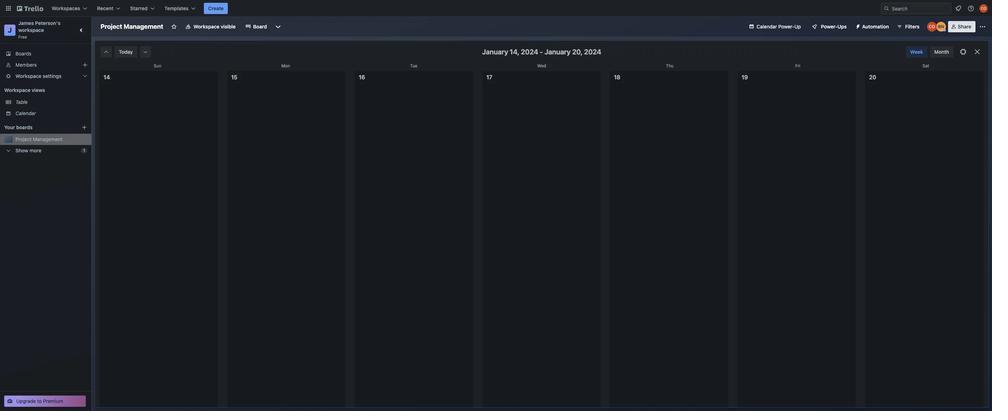 Task type: locate. For each thing, give the bounding box(es) containing it.
search image
[[884, 6, 889, 11]]

january right -
[[545, 48, 571, 56]]

sm image for power-ups button
[[852, 21, 862, 31]]

1 vertical spatial workspace
[[15, 73, 41, 79]]

workspace
[[18, 27, 44, 33]]

peterson's
[[35, 20, 60, 26]]

-
[[540, 48, 543, 56]]

2 horizontal spatial sm image
[[852, 21, 862, 31]]

2024 right 20,
[[584, 48, 601, 56]]

management inside the board name text field
[[124, 23, 163, 30]]

1 horizontal spatial calendar
[[757, 24, 777, 30]]

up
[[794, 24, 801, 30]]

sun
[[154, 63, 161, 69]]

power-ups
[[821, 24, 847, 30]]

project management down starred at the left top of the page
[[101, 23, 163, 30]]

0 horizontal spatial project management
[[15, 136, 63, 142]]

thu
[[666, 63, 674, 69]]

project management
[[101, 23, 163, 30], [15, 136, 63, 142]]

ben nelson (bennelson96) image
[[936, 22, 946, 32]]

20
[[869, 74, 876, 81]]

1 horizontal spatial project
[[101, 23, 122, 30]]

add board image
[[82, 125, 87, 130]]

boards
[[15, 51, 31, 57]]

0 horizontal spatial power-
[[778, 24, 794, 30]]

0 notifications image
[[954, 4, 963, 13]]

project down recent popup button
[[101, 23, 122, 30]]

members link
[[0, 59, 91, 71]]

settings
[[43, 73, 61, 79]]

upgrade to premium link
[[4, 396, 86, 407]]

boards
[[16, 124, 33, 130]]

project management inside the board name text field
[[101, 23, 163, 30]]

2 vertical spatial workspace
[[4, 87, 30, 93]]

workspace views
[[4, 87, 45, 93]]

sm image right today button
[[142, 49, 149, 56]]

fri
[[795, 63, 800, 69]]

workspace for workspace settings
[[15, 73, 41, 79]]

january
[[482, 48, 508, 56], [545, 48, 571, 56]]

1 horizontal spatial 2024
[[584, 48, 601, 56]]

premium
[[43, 399, 63, 405]]

1 vertical spatial project
[[15, 136, 32, 142]]

14,
[[510, 48, 519, 56]]

16
[[359, 74, 365, 81]]

calendar down table
[[15, 110, 36, 116]]

sat
[[923, 63, 929, 69]]

back to home image
[[17, 3, 43, 14]]

calendar for calendar power-up
[[757, 24, 777, 30]]

2 power- from the left
[[821, 24, 838, 30]]

upgrade
[[16, 399, 36, 405]]

starred button
[[126, 3, 159, 14]]

today
[[119, 49, 133, 55]]

Board name text field
[[97, 21, 167, 32]]

starred
[[130, 5, 148, 11]]

workspace visible
[[194, 24, 236, 30]]

sm image inside automation button
[[852, 21, 862, 31]]

christina overa (christinaovera) image
[[927, 22, 937, 32]]

calendar left up
[[757, 24, 777, 30]]

1 horizontal spatial power-
[[821, 24, 838, 30]]

filters button
[[895, 21, 922, 32]]

to
[[37, 399, 42, 405]]

templates
[[164, 5, 188, 11]]

0 vertical spatial management
[[124, 23, 163, 30]]

members
[[15, 62, 37, 68]]

1 horizontal spatial project management
[[101, 23, 163, 30]]

calendar
[[757, 24, 777, 30], [15, 110, 36, 116]]

0 horizontal spatial management
[[33, 136, 63, 142]]

workspace
[[194, 24, 219, 30], [15, 73, 41, 79], [4, 87, 30, 93]]

19
[[742, 74, 748, 81]]

j
[[8, 26, 12, 34]]

1
[[83, 148, 85, 153]]

boards link
[[0, 48, 91, 59]]

0 vertical spatial project
[[101, 23, 122, 30]]

table link
[[15, 99, 87, 106]]

15
[[231, 74, 237, 81]]

workspace visible button
[[181, 21, 240, 32]]

18
[[614, 74, 620, 81]]

0 vertical spatial workspace
[[194, 24, 219, 30]]

1 vertical spatial calendar
[[15, 110, 36, 116]]

1 horizontal spatial sm image
[[142, 49, 149, 56]]

2024 left -
[[521, 48, 538, 56]]

14
[[104, 74, 110, 81]]

christina overa (christinaovera) image
[[979, 4, 988, 13]]

this member is an admin of this board. image
[[942, 28, 946, 32]]

workspace down create button
[[194, 24, 219, 30]]

january left "14," in the top right of the page
[[482, 48, 508, 56]]

power-
[[778, 24, 794, 30], [821, 24, 838, 30]]

workspace inside dropdown button
[[15, 73, 41, 79]]

management down your boards with 2 items element
[[33, 136, 63, 142]]

workspace down members
[[15, 73, 41, 79]]

0 horizontal spatial january
[[482, 48, 508, 56]]

0 vertical spatial project management
[[101, 23, 163, 30]]

1 horizontal spatial january
[[545, 48, 571, 56]]

project management up more
[[15, 136, 63, 142]]

2024
[[521, 48, 538, 56], [584, 48, 601, 56]]

workspaces button
[[47, 3, 91, 14]]

share button
[[948, 21, 976, 32]]

project up show
[[15, 136, 32, 142]]

share
[[958, 24, 971, 30]]

0 vertical spatial calendar
[[757, 24, 777, 30]]

project
[[101, 23, 122, 30], [15, 136, 32, 142]]

Search field
[[889, 3, 951, 14]]

templates button
[[160, 3, 200, 14]]

table
[[15, 99, 28, 105]]

1 horizontal spatial management
[[124, 23, 163, 30]]

17
[[486, 74, 492, 81]]

workspace for workspace visible
[[194, 24, 219, 30]]

show menu image
[[979, 23, 986, 30]]

workspace inside button
[[194, 24, 219, 30]]

customize views image
[[275, 23, 282, 30]]

1 vertical spatial management
[[33, 136, 63, 142]]

workspace up table
[[4, 87, 30, 93]]

sm image
[[852, 21, 862, 31], [103, 49, 110, 56], [142, 49, 149, 56]]

0 horizontal spatial calendar
[[15, 110, 36, 116]]

0 horizontal spatial 2024
[[521, 48, 538, 56]]

sm image right the ups on the right
[[852, 21, 862, 31]]

calendar power-up link
[[745, 21, 805, 32]]

management down starred popup button
[[124, 23, 163, 30]]

management
[[124, 23, 163, 30], [33, 136, 63, 142]]

today button
[[115, 46, 137, 58]]

sm image left today button
[[103, 49, 110, 56]]



Task type: vqa. For each thing, say whether or not it's contained in the screenshot.
first the 2024 from right
yes



Task type: describe. For each thing, give the bounding box(es) containing it.
project management link
[[15, 136, 87, 143]]

board
[[253, 24, 267, 30]]

0 horizontal spatial sm image
[[103, 49, 110, 56]]

filters
[[905, 24, 920, 30]]

create button
[[204, 3, 228, 14]]

1 power- from the left
[[778, 24, 794, 30]]

star or unstar board image
[[171, 24, 177, 30]]

mon
[[281, 63, 290, 69]]

visible
[[221, 24, 236, 30]]

your boards
[[4, 124, 33, 130]]

1 january from the left
[[482, 48, 508, 56]]

workspace for workspace views
[[4, 87, 30, 93]]

1 vertical spatial project management
[[15, 136, 63, 142]]

recent button
[[93, 3, 125, 14]]

j link
[[4, 25, 15, 36]]

james peterson's workspace free
[[18, 20, 62, 40]]

calendar power-up
[[757, 24, 801, 30]]

show
[[15, 148, 28, 154]]

show more
[[15, 148, 41, 154]]

upgrade to premium
[[16, 399, 63, 405]]

1 2024 from the left
[[521, 48, 538, 56]]

automation
[[862, 24, 889, 30]]

tue
[[410, 63, 417, 69]]

calendar link
[[15, 110, 87, 117]]

calendar for calendar
[[15, 110, 36, 116]]

power- inside button
[[821, 24, 838, 30]]

recent
[[97, 5, 113, 11]]

views
[[32, 87, 45, 93]]

automation button
[[852, 21, 893, 32]]

2 january from the left
[[545, 48, 571, 56]]

20,
[[572, 48, 583, 56]]

workspace settings button
[[0, 71, 91, 82]]

0 horizontal spatial project
[[15, 136, 32, 142]]

james peterson's workspace link
[[18, 20, 62, 33]]

your boards with 2 items element
[[4, 123, 71, 132]]

create
[[208, 5, 224, 11]]

workspace navigation collapse icon image
[[77, 25, 86, 35]]

ups
[[838, 24, 847, 30]]

workspaces
[[52, 5, 80, 11]]

power-ups button
[[807, 21, 851, 32]]

open information menu image
[[968, 5, 975, 12]]

sm image for today button
[[142, 49, 149, 56]]

primary element
[[0, 0, 992, 17]]

more
[[30, 148, 41, 154]]

2 2024 from the left
[[584, 48, 601, 56]]

project inside the board name text field
[[101, 23, 122, 30]]

workspace settings
[[15, 73, 61, 79]]

free
[[18, 34, 27, 40]]

james
[[18, 20, 34, 26]]

month button
[[930, 46, 953, 58]]

month
[[934, 49, 949, 55]]

january 14, 2024 - january 20, 2024
[[482, 48, 601, 56]]

your
[[4, 124, 15, 130]]

board link
[[241, 21, 271, 32]]

wed
[[537, 63, 546, 69]]



